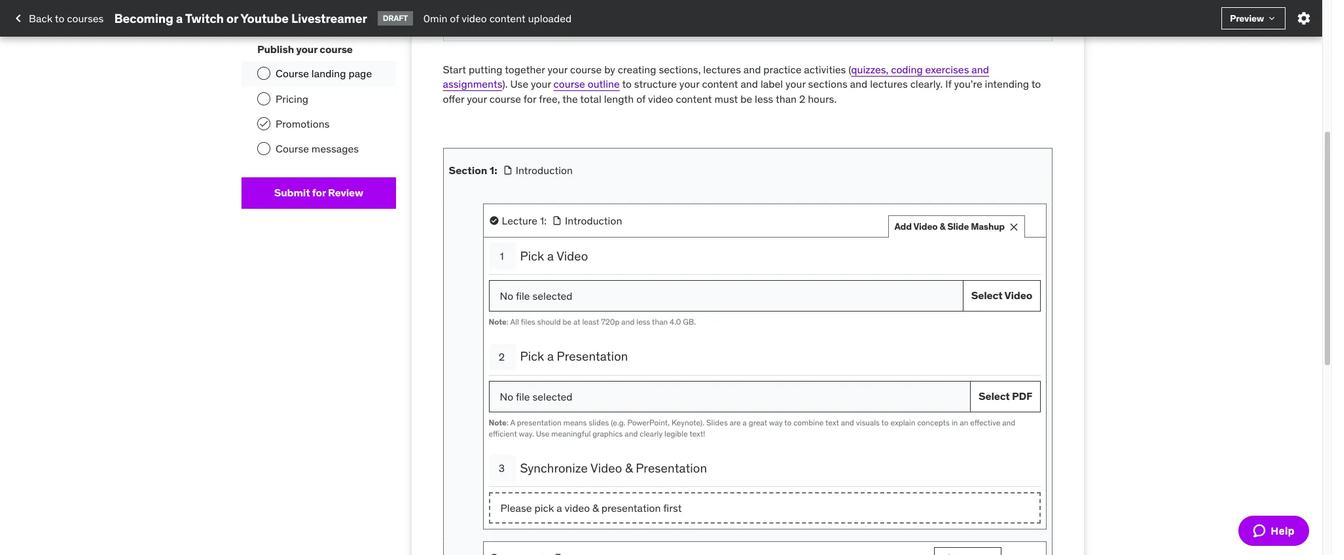 Task type: describe. For each thing, give the bounding box(es) containing it.
way.
[[519, 429, 534, 438]]

course landing page link
[[242, 61, 396, 86]]

than inside if you're intending to offer your course for free, the total length of video content must be less than 2 hours.
[[776, 92, 797, 105]]

synchronize video & presentation
[[520, 460, 707, 476]]

efficient
[[489, 429, 517, 438]]

draft
[[383, 13, 408, 23]]

completed element inside promotions link
[[257, 117, 270, 130]]

youtube
[[240, 10, 289, 26]]

and right effective on the bottom of page
[[1003, 418, 1016, 427]]

lecture 1:
[[502, 214, 547, 227]]

exercises
[[926, 63, 970, 76]]

close image
[[1008, 220, 1021, 233]]

lecture
[[502, 214, 538, 227]]

section 1:
[[449, 164, 497, 177]]

becoming
[[114, 10, 173, 26]]

length
[[604, 92, 634, 105]]

small image
[[943, 552, 956, 555]]

a for video
[[547, 248, 554, 264]]

& for slide
[[940, 221, 946, 233]]

course up landing
[[320, 43, 353, 56]]

1 vertical spatial be
[[563, 317, 572, 327]]

1: for section 1:
[[490, 164, 497, 177]]

pick a video
[[520, 248, 588, 264]]

livestreamer
[[291, 10, 367, 26]]

medium image
[[10, 10, 26, 26]]

publish
[[257, 43, 294, 56]]

1 completed element from the top
[[257, 0, 270, 11]]

file for pick a video
[[516, 289, 530, 302]]

video for synchronize video & presentation
[[591, 460, 622, 476]]

). use your course outline to structure your content and label your sections and lectures clearly.
[[502, 77, 943, 90]]

way
[[769, 418, 783, 427]]

course messages
[[276, 142, 359, 156]]

selected for video
[[533, 289, 573, 302]]

: a presentation means slides (e.g. powerpoint, keynote). slides are a great way to combine text and visuals to explain concepts in an effective and efficient way. use meaningful graphics and clearly legible text!
[[489, 418, 1016, 438]]

completed image
[[259, 119, 269, 129]]

pick
[[535, 502, 554, 515]]

effective
[[971, 418, 1001, 427]]

great
[[749, 418, 768, 427]]

if
[[946, 77, 952, 90]]

course inside if you're intending to offer your course for free, the total length of video content must be less than 2 hours.
[[490, 92, 521, 105]]

no file selected for pick a video
[[500, 289, 573, 302]]

to inside if you're intending to offer your course for free, the total length of video content must be less than 2 hours.
[[1032, 77, 1041, 90]]

your inside if you're intending to offer your course for free, the total length of video content must be less than 2 hours.
[[467, 92, 487, 105]]

pick for pick a video
[[520, 248, 544, 264]]

quizzes, coding exercises and assignments
[[443, 63, 990, 90]]

course up course outline link
[[570, 63, 602, 76]]

graphics
[[593, 429, 623, 438]]

back to courses link
[[10, 7, 104, 29]]

0 horizontal spatial xsmall image
[[489, 215, 499, 226]]

video inside if you're intending to offer your course for free, the total length of video content must be less than 2 hours.
[[648, 92, 674, 105]]

meaningful
[[552, 429, 591, 438]]

least
[[582, 317, 599, 327]]

preview button
[[1222, 7, 1286, 29]]

total
[[580, 92, 602, 105]]

and inside the quizzes, coding exercises and assignments
[[972, 63, 990, 76]]

please pick a video & presentation first
[[501, 502, 682, 515]]

clearly.
[[911, 77, 943, 90]]

a for presentation
[[547, 349, 554, 364]]

note : all files should be at least 720p and less than 4.0 gb.
[[489, 317, 696, 327]]

an
[[960, 418, 969, 427]]

visuals
[[856, 418, 880, 427]]

structure
[[634, 77, 677, 90]]

a
[[510, 418, 515, 427]]

pick a presentation
[[520, 349, 628, 364]]

synchronize
[[520, 460, 588, 476]]

to right the visuals
[[882, 418, 889, 427]]

2 vertical spatial video
[[565, 502, 590, 515]]

in
[[952, 418, 958, 427]]

and down '('
[[850, 77, 868, 90]]

creating
[[618, 63, 657, 76]]

pricing link
[[242, 86, 396, 111]]

submit for review
[[274, 186, 363, 199]]

select video
[[972, 289, 1033, 302]]

start putting together your course by creating sections, lectures and practice activities (
[[443, 63, 852, 76]]

course outline link
[[554, 77, 620, 90]]

powerpoint,
[[628, 418, 670, 427]]

slides
[[589, 418, 609, 427]]

0 horizontal spatial lectures
[[704, 63, 741, 76]]

new curriculum item image
[[441, 528, 460, 546]]

clearly
[[640, 429, 663, 438]]

a for twitch
[[176, 10, 183, 26]]

assignments
[[443, 77, 502, 90]]

1: for lecture 1:
[[540, 214, 547, 227]]

720p
[[601, 317, 620, 327]]

and right 720p
[[622, 317, 635, 327]]

to right back
[[55, 12, 64, 25]]

means
[[564, 418, 587, 427]]

slide
[[948, 221, 969, 233]]

please
[[501, 502, 532, 515]]

section
[[449, 164, 487, 177]]

1 vertical spatial lectures
[[870, 77, 908, 90]]

publish your course
[[257, 43, 353, 56]]

together
[[505, 63, 545, 76]]

0 horizontal spatial of
[[450, 12, 459, 25]]

uploaded
[[528, 12, 572, 25]]

add
[[895, 221, 912, 233]]

to up the length
[[622, 77, 632, 90]]

and right text
[[841, 418, 854, 427]]

text!
[[690, 429, 706, 438]]

of inside if you're intending to offer your course for free, the total length of video content must be less than 2 hours.
[[637, 92, 646, 105]]

2 horizontal spatial xsmall image
[[552, 215, 563, 226]]

course for course landing page
[[276, 67, 309, 80]]

2 vertical spatial &
[[593, 502, 599, 515]]

landing
[[312, 67, 346, 80]]

the
[[563, 92, 578, 105]]

to right "way"
[[785, 418, 792, 427]]

if you're intending to offer your course for free, the total length of video content must be less than 2 hours.
[[443, 77, 1041, 105]]

and down (e.g. on the left of page
[[625, 429, 638, 438]]

keynote).
[[672, 418, 705, 427]]

activities
[[804, 63, 846, 76]]

practice
[[764, 63, 802, 76]]

text
[[826, 418, 839, 427]]

sections
[[808, 77, 848, 90]]

by
[[605, 63, 616, 76]]

messages
[[312, 142, 359, 156]]

2 vertical spatial xsmall image
[[489, 554, 499, 555]]

explain
[[891, 418, 916, 427]]



Task type: vqa. For each thing, say whether or not it's contained in the screenshot.
Pick related to Pick a Presentation
yes



Task type: locate. For each thing, give the bounding box(es) containing it.
1 no from the top
[[500, 289, 514, 302]]

and up 'you're' at the top right of the page
[[972, 63, 990, 76]]

lectures up ). use your course outline to structure your content and label your sections and lectures clearly.
[[704, 63, 741, 76]]

course for course messages
[[276, 142, 309, 156]]

incomplete image up incomplete icon
[[257, 67, 270, 80]]

2 incomplete image from the top
[[257, 142, 270, 156]]

of right 0min
[[450, 12, 459, 25]]

1 file from the top
[[516, 289, 530, 302]]

0 vertical spatial xsmall image
[[503, 165, 513, 175]]

1 vertical spatial presentation
[[636, 460, 707, 476]]

1 vertical spatial 1:
[[540, 214, 547, 227]]

video down 'structure'
[[648, 92, 674, 105]]

2 completed element from the top
[[257, 117, 270, 130]]

1 horizontal spatial than
[[776, 92, 797, 105]]

2 : from the top
[[507, 418, 509, 427]]

start
[[443, 63, 466, 76]]

0 vertical spatial note
[[489, 317, 507, 327]]

course landing page
[[276, 67, 372, 80]]

).
[[502, 77, 508, 90]]

xsmall image
[[1267, 13, 1278, 24], [489, 215, 499, 226], [554, 554, 565, 555]]

for
[[524, 92, 537, 105], [312, 186, 326, 199]]

2 horizontal spatial xsmall image
[[1267, 13, 1278, 24]]

0 vertical spatial video
[[462, 12, 487, 25]]

& down the synchronize video & presentation on the bottom of page
[[593, 502, 599, 515]]

a right are
[[743, 418, 747, 427]]

0 vertical spatial selected
[[533, 289, 573, 302]]

1 horizontal spatial for
[[524, 92, 537, 105]]

1 vertical spatial course
[[276, 142, 309, 156]]

2 inside if you're intending to offer your course for free, the total length of video content must be less than 2 hours.
[[800, 92, 806, 105]]

2 vertical spatial content
[[676, 92, 712, 105]]

content down the quizzes, coding exercises and assignments
[[676, 92, 712, 105]]

course down ). at the top of page
[[490, 92, 521, 105]]

are
[[730, 418, 741, 427]]

completed element
[[257, 0, 270, 11], [257, 117, 270, 130]]

less left 4.0
[[637, 317, 651, 327]]

0 vertical spatial 2
[[800, 92, 806, 105]]

putting
[[469, 63, 503, 76]]

use right way. in the bottom left of the page
[[536, 429, 550, 438]]

0 horizontal spatial less
[[637, 317, 651, 327]]

file up files
[[516, 289, 530, 302]]

1 horizontal spatial video
[[565, 502, 590, 515]]

0 horizontal spatial 1:
[[490, 164, 497, 177]]

content left the uploaded
[[490, 12, 526, 25]]

add video & slide mashup
[[895, 221, 1005, 233]]

for left review
[[312, 186, 326, 199]]

1 vertical spatial introduction
[[565, 214, 622, 227]]

1: right lecture
[[540, 214, 547, 227]]

intending
[[985, 77, 1030, 90]]

course settings image
[[1297, 10, 1312, 26]]

lectures
[[704, 63, 741, 76], [870, 77, 908, 90]]

for inside button
[[312, 186, 326, 199]]

1 selected from the top
[[533, 289, 573, 302]]

first
[[664, 502, 682, 515]]

promotions link
[[242, 111, 396, 137]]

incomplete image for course landing page
[[257, 67, 270, 80]]

note up efficient
[[489, 418, 507, 427]]

content up must
[[702, 77, 738, 90]]

video
[[914, 221, 938, 233], [557, 248, 588, 264], [1005, 289, 1033, 302], [591, 460, 622, 476]]

1 course from the top
[[276, 67, 309, 80]]

0 horizontal spatial presentation
[[557, 349, 628, 364]]

0 vertical spatial presentation
[[557, 349, 628, 364]]

1 horizontal spatial 2
[[800, 92, 806, 105]]

2 course from the top
[[276, 142, 309, 156]]

0 vertical spatial lectures
[[704, 63, 741, 76]]

a right "1" at the top of page
[[547, 248, 554, 264]]

0 vertical spatial introduction
[[516, 164, 573, 177]]

hours.
[[808, 92, 837, 105]]

incomplete image
[[257, 67, 270, 80], [257, 142, 270, 156]]

courses
[[67, 12, 104, 25]]

0 vertical spatial no file selected
[[500, 289, 573, 302]]

1 vertical spatial presentation
[[602, 502, 661, 515]]

you're
[[954, 77, 983, 90]]

0 vertical spatial use
[[510, 77, 529, 90]]

1 no file selected from the top
[[500, 289, 573, 302]]

0 vertical spatial be
[[741, 92, 753, 105]]

of down 'structure'
[[637, 92, 646, 105]]

1 horizontal spatial presentation
[[636, 460, 707, 476]]

1 vertical spatial xsmall image
[[552, 215, 563, 226]]

course up pricing
[[276, 67, 309, 80]]

xsmall image
[[503, 165, 513, 175], [552, 215, 563, 226], [489, 554, 499, 555]]

presentation inside : a presentation means slides (e.g. powerpoint, keynote). slides are a great way to combine text and visuals to explain concepts in an effective and efficient way. use meaningful graphics and clearly legible text!
[[517, 418, 562, 427]]

introduction
[[516, 164, 573, 177], [565, 214, 622, 227]]

course down the promotions
[[276, 142, 309, 156]]

0 vertical spatial &
[[940, 221, 946, 233]]

video left dismiss
[[462, 12, 487, 25]]

no file selected for pick a presentation
[[500, 390, 573, 403]]

0 vertical spatial course
[[276, 67, 309, 80]]

3
[[499, 462, 505, 475]]

1 horizontal spatial less
[[755, 92, 774, 105]]

back to courses
[[29, 12, 104, 25]]

1 vertical spatial note
[[489, 418, 507, 427]]

submit
[[274, 186, 310, 199]]

no file selected up files
[[500, 289, 573, 302]]

select for presentation
[[979, 390, 1010, 403]]

0 vertical spatial than
[[776, 92, 797, 105]]

0 vertical spatial pick
[[520, 248, 544, 264]]

be left at
[[563, 317, 572, 327]]

: inside : a presentation means slides (e.g. powerpoint, keynote). slides are a great way to combine text and visuals to explain concepts in an effective and efficient way. use meaningful graphics and clearly legible text!
[[507, 418, 509, 427]]

concepts
[[918, 418, 950, 427]]

1 vertical spatial selected
[[533, 390, 573, 403]]

selected
[[533, 289, 573, 302], [533, 390, 573, 403]]

combine
[[794, 418, 824, 427]]

for left free,
[[524, 92, 537, 105]]

0 horizontal spatial presentation
[[517, 418, 562, 427]]

xsmall image right preview
[[1267, 13, 1278, 24]]

1 vertical spatial completed element
[[257, 117, 270, 130]]

0 horizontal spatial be
[[563, 317, 572, 327]]

1:
[[490, 164, 497, 177], [540, 214, 547, 227]]

2 pick from the top
[[520, 349, 544, 364]]

1 horizontal spatial lectures
[[870, 77, 908, 90]]

: left a at the left of the page
[[507, 418, 509, 427]]

1 vertical spatial incomplete image
[[257, 142, 270, 156]]

0 vertical spatial completed element
[[257, 0, 270, 11]]

pick
[[520, 248, 544, 264], [520, 349, 544, 364]]

lectures down coding
[[870, 77, 908, 90]]

2 horizontal spatial video
[[648, 92, 674, 105]]

all
[[510, 317, 519, 327]]

review
[[328, 186, 363, 199]]

1 vertical spatial :
[[507, 418, 509, 427]]

incomplete image inside course messages link
[[257, 142, 270, 156]]

1 vertical spatial video
[[648, 92, 674, 105]]

1 pick from the top
[[520, 248, 544, 264]]

1 vertical spatial of
[[637, 92, 646, 105]]

:
[[507, 317, 509, 327], [507, 418, 509, 427]]

1 vertical spatial for
[[312, 186, 326, 199]]

slides
[[707, 418, 728, 427]]

1 vertical spatial content
[[702, 77, 738, 90]]

1 vertical spatial use
[[536, 429, 550, 438]]

use right ). at the top of page
[[510, 77, 529, 90]]

0 horizontal spatial use
[[510, 77, 529, 90]]

no for pick a video
[[500, 289, 514, 302]]

0 horizontal spatial video
[[462, 12, 487, 25]]

0 vertical spatial of
[[450, 12, 459, 25]]

use inside : a presentation means slides (e.g. powerpoint, keynote). slides are a great way to combine text and visuals to explain concepts in an effective and efficient way. use meaningful graphics and clearly legible text!
[[536, 429, 550, 438]]

0 vertical spatial less
[[755, 92, 774, 105]]

2
[[800, 92, 806, 105], [499, 350, 505, 363]]

: left all on the bottom left
[[507, 317, 509, 327]]

selected up should
[[533, 289, 573, 302]]

1 vertical spatial xsmall image
[[489, 215, 499, 226]]

completed element down incomplete icon
[[257, 117, 270, 130]]

incomplete image down completed image
[[257, 142, 270, 156]]

0 horizontal spatial xsmall image
[[489, 554, 499, 555]]

course up the
[[554, 77, 585, 90]]

0 vertical spatial xsmall image
[[1267, 13, 1278, 24]]

less inside if you're intending to offer your course for free, the total length of video content must be less than 2 hours.
[[755, 92, 774, 105]]

0 horizontal spatial 2
[[499, 350, 505, 363]]

must
[[715, 92, 738, 105]]

introduction up the pick a video
[[565, 214, 622, 227]]

0 vertical spatial no
[[500, 289, 514, 302]]

note for note
[[489, 418, 507, 427]]

back
[[29, 12, 53, 25]]

completed element right or
[[257, 0, 270, 11]]

xsmall image down pick
[[554, 554, 565, 555]]

& for presentation
[[625, 460, 633, 476]]

file up way. in the bottom left of the page
[[516, 390, 530, 403]]

1 vertical spatial less
[[637, 317, 651, 327]]

dismiss
[[495, 11, 529, 22]]

course messages link
[[242, 137, 396, 162]]

0 vertical spatial incomplete image
[[257, 67, 270, 80]]

1 horizontal spatial &
[[625, 460, 633, 476]]

expand image
[[1009, 213, 1024, 229]]

for inside if you're intending to offer your course for free, the total length of video content must be less than 2 hours.
[[524, 92, 537, 105]]

presentation down note : all files should be at least 720p and less than 4.0 gb.
[[557, 349, 628, 364]]

1 vertical spatial pick
[[520, 349, 544, 364]]

0 vertical spatial for
[[524, 92, 537, 105]]

no file selected up a at the left of the page
[[500, 390, 573, 403]]

1 horizontal spatial be
[[741, 92, 753, 105]]

new curriculum item image
[[441, 190, 460, 208]]

be right must
[[741, 92, 753, 105]]

1 horizontal spatial use
[[536, 429, 550, 438]]

a down should
[[547, 349, 554, 364]]

no
[[500, 289, 514, 302], [500, 390, 514, 403]]

2 file from the top
[[516, 390, 530, 403]]

1 horizontal spatial presentation
[[602, 502, 661, 515]]

pick right "1" at the top of page
[[520, 248, 544, 264]]

& left slide at right
[[940, 221, 946, 233]]

1 vertical spatial no
[[500, 390, 514, 403]]

note for note : all files should be at least 720p and less than 4.0 gb.
[[489, 317, 507, 327]]

preview
[[1231, 12, 1265, 24]]

and left label
[[741, 77, 758, 90]]

at
[[574, 317, 581, 327]]

presentation
[[517, 418, 562, 427], [602, 502, 661, 515]]

1 vertical spatial &
[[625, 460, 633, 476]]

1 horizontal spatial xsmall image
[[554, 554, 565, 555]]

0 horizontal spatial &
[[593, 502, 599, 515]]

less down label
[[755, 92, 774, 105]]

2 no from the top
[[500, 390, 514, 403]]

1 vertical spatial no file selected
[[500, 390, 573, 403]]

pricing
[[276, 92, 309, 105]]

0 vertical spatial select
[[972, 289, 1003, 302]]

1 vertical spatial than
[[652, 317, 668, 327]]

quizzes, coding exercises and assignments link
[[443, 63, 990, 90]]

2 horizontal spatial &
[[940, 221, 946, 233]]

presentation up way. in the bottom left of the page
[[517, 418, 562, 427]]

0 vertical spatial :
[[507, 317, 509, 327]]

be inside if you're intending to offer your course for free, the total length of video content must be less than 2 hours.
[[741, 92, 753, 105]]

4.0
[[670, 317, 681, 327]]

selected for presentation
[[533, 390, 573, 403]]

1: right section
[[490, 164, 497, 177]]

twitch
[[185, 10, 224, 26]]

2 no file selected from the top
[[500, 390, 573, 403]]

0min of video content uploaded
[[424, 12, 572, 25]]

0 vertical spatial content
[[490, 12, 526, 25]]

than down label
[[776, 92, 797, 105]]

1 note from the top
[[489, 317, 507, 327]]

incomplete image for course messages
[[257, 142, 270, 156]]

video
[[462, 12, 487, 25], [648, 92, 674, 105], [565, 502, 590, 515]]

quizzes,
[[852, 63, 889, 76]]

xsmall image inside preview dropdown button
[[1267, 13, 1278, 24]]

your
[[296, 43, 318, 56], [548, 63, 568, 76], [531, 77, 551, 90], [680, 77, 700, 90], [786, 77, 806, 90], [467, 92, 487, 105]]

note left all on the bottom left
[[489, 317, 507, 327]]

2 vertical spatial xsmall image
[[554, 554, 565, 555]]

a right pick
[[557, 502, 562, 515]]

1 horizontal spatial 1:
[[540, 214, 547, 227]]

video right pick
[[565, 502, 590, 515]]

xsmall image left lecture
[[489, 215, 499, 226]]

1 vertical spatial select
[[979, 390, 1010, 403]]

1 horizontal spatial xsmall image
[[503, 165, 513, 175]]

incomplete image inside course landing page link
[[257, 67, 270, 80]]

& down (e.g. on the left of page
[[625, 460, 633, 476]]

1 : from the top
[[507, 317, 509, 327]]

than left 4.0
[[652, 317, 668, 327]]

0 vertical spatial presentation
[[517, 418, 562, 427]]

incomplete image
[[257, 92, 270, 105]]

0min
[[424, 12, 448, 25]]

than
[[776, 92, 797, 105], [652, 317, 668, 327]]

0 vertical spatial file
[[516, 289, 530, 302]]

pick for pick a presentation
[[520, 349, 544, 364]]

offer
[[443, 92, 464, 105]]

0 vertical spatial 1:
[[490, 164, 497, 177]]

label
[[761, 77, 783, 90]]

and up if you're intending to offer your course for free, the total length of video content must be less than 2 hours.
[[744, 63, 761, 76]]

1 horizontal spatial of
[[637, 92, 646, 105]]

no up a at the left of the page
[[500, 390, 514, 403]]

outline
[[588, 77, 620, 90]]

a left twitch
[[176, 10, 183, 26]]

presentation left "first"
[[602, 502, 661, 515]]

1 vertical spatial file
[[516, 390, 530, 403]]

no up all on the bottom left
[[500, 289, 514, 302]]

sections,
[[659, 63, 701, 76]]

video for select video
[[1005, 289, 1033, 302]]

file for pick a presentation
[[516, 390, 530, 403]]

video for add video & slide mashup
[[914, 221, 938, 233]]

content inside if you're intending to offer your course for free, the total length of video content must be less than 2 hours.
[[676, 92, 712, 105]]

use
[[510, 77, 529, 90], [536, 429, 550, 438]]

1 vertical spatial 2
[[499, 350, 505, 363]]

presentation
[[557, 349, 628, 364], [636, 460, 707, 476]]

pick down files
[[520, 349, 544, 364]]

no for pick a presentation
[[500, 390, 514, 403]]

to right intending
[[1032, 77, 1041, 90]]

selected up "means" on the left of the page
[[533, 390, 573, 403]]

1 incomplete image from the top
[[257, 67, 270, 80]]

0 horizontal spatial for
[[312, 186, 326, 199]]

introduction up 'lecture 1:'
[[516, 164, 573, 177]]

dismiss button
[[486, 4, 538, 30]]

page
[[349, 67, 372, 80]]

submit for review button
[[242, 177, 396, 209]]

be
[[741, 92, 753, 105], [563, 317, 572, 327]]

should
[[538, 317, 561, 327]]

presentation down legible
[[636, 460, 707, 476]]

no file selected
[[500, 289, 573, 302], [500, 390, 573, 403]]

select for video
[[972, 289, 1003, 302]]

2 note from the top
[[489, 418, 507, 427]]

promotions
[[276, 117, 330, 130]]

0 horizontal spatial than
[[652, 317, 668, 327]]

a inside : a presentation means slides (e.g. powerpoint, keynote). slides are a great way to combine text and visuals to explain concepts in an effective and efficient way. use meaningful graphics and clearly legible text!
[[743, 418, 747, 427]]

legible
[[665, 429, 688, 438]]

(
[[849, 63, 852, 76]]

2 selected from the top
[[533, 390, 573, 403]]



